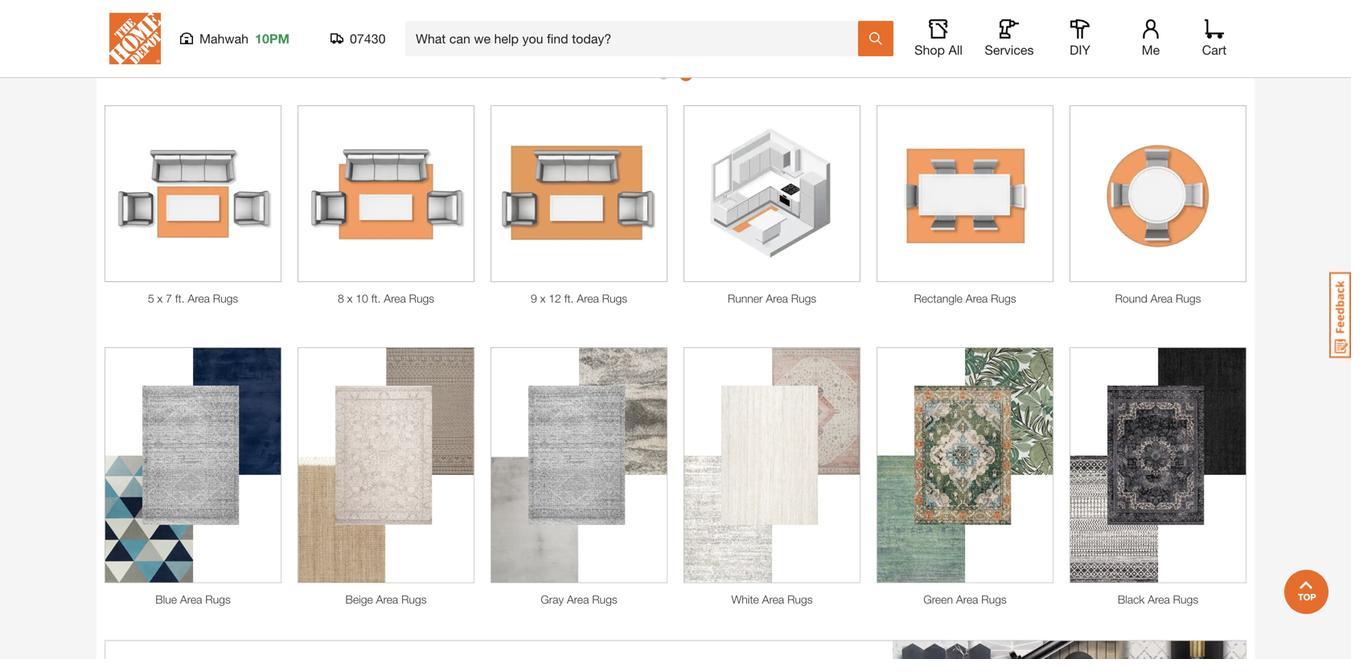 Task type: locate. For each thing, give the bounding box(es) containing it.
1 horizontal spatial x
[[347, 292, 353, 305]]

ft. right 7
[[175, 292, 185, 305]]

round area rugs
[[1115, 292, 1201, 305]]

area for black area rugs
[[1148, 593, 1170, 606]]

ft. right 10
[[371, 292, 381, 305]]

rugs right runner
[[791, 292, 816, 305]]

9 x 12 ft. area rugs
[[531, 292, 627, 305]]

x for 8
[[347, 292, 353, 305]]

area inside "link"
[[1151, 292, 1173, 305]]

area right white
[[762, 593, 784, 606]]

rugs right gray
[[592, 593, 617, 606]]

area right runner
[[766, 292, 788, 305]]

area right 7
[[188, 292, 210, 305]]

9 x 12 ft. area rugs link
[[491, 291, 668, 307]]

rectangle area rugs
[[914, 292, 1016, 305]]

rugs right "round"
[[1176, 292, 1201, 305]]

round area rugs image
[[1070, 106, 1247, 282]]

area right green
[[956, 593, 978, 606]]

area right gray
[[567, 593, 589, 606]]

ft.
[[175, 292, 185, 305], [371, 292, 381, 305], [564, 292, 574, 305]]

area right "round"
[[1151, 292, 1173, 305]]

x right 9
[[540, 292, 546, 305]]

black area rugs link
[[1070, 592, 1247, 608]]

round
[[1115, 292, 1147, 305]]

area for rectangle area rugs
[[966, 292, 988, 305]]

feedback link image
[[1329, 272, 1351, 359]]

8 x 10 in. area rugs image
[[105, 106, 281, 282]]

rugs right white
[[787, 593, 813, 606]]

green
[[924, 593, 953, 606]]

5 x 7 ft. area rugs
[[148, 292, 238, 305]]

9 x 12 in. area rugs image
[[491, 106, 668, 282]]

area right rectangle
[[966, 292, 988, 305]]

2 ft. from the left
[[371, 292, 381, 305]]

beige area rugs
[[345, 593, 427, 606]]

rugs right green
[[981, 593, 1007, 606]]

area right blue
[[180, 593, 202, 606]]

8 x 10 ft. area rugs
[[338, 292, 434, 305]]

area for green area rugs
[[956, 593, 978, 606]]

white area rugs link
[[684, 592, 861, 608]]

white area rugs
[[732, 593, 813, 606]]

rectangle area rugs link
[[877, 291, 1054, 307]]

area
[[188, 292, 210, 305], [384, 292, 406, 305], [577, 292, 599, 305], [766, 292, 788, 305], [966, 292, 988, 305], [1151, 292, 1173, 305], [180, 593, 202, 606], [376, 593, 398, 606], [567, 593, 589, 606], [762, 593, 784, 606], [956, 593, 978, 606], [1148, 593, 1170, 606]]

black area rugs
[[1118, 593, 1198, 606]]

shop all
[[914, 42, 963, 58]]

diy
[[1070, 42, 1090, 58]]

services
[[985, 42, 1034, 58]]

12
[[549, 292, 561, 305]]

area right black
[[1148, 593, 1170, 606]]

8
[[338, 292, 344, 305]]

x right 8
[[347, 292, 353, 305]]

0 horizontal spatial x
[[157, 292, 163, 305]]

white area rugs image
[[684, 348, 861, 584]]

1 horizontal spatial ft.
[[371, 292, 381, 305]]

x
[[157, 292, 163, 305], [347, 292, 353, 305], [540, 292, 546, 305]]

3 x from the left
[[540, 292, 546, 305]]

rugs inside "link"
[[1176, 292, 1201, 305]]

beige area rugs link
[[298, 592, 475, 608]]

rugs right rectangle
[[991, 292, 1016, 305]]

1 x from the left
[[157, 292, 163, 305]]

ft. right the 12
[[564, 292, 574, 305]]

1 ft. from the left
[[175, 292, 185, 305]]

area for gray area rugs
[[567, 593, 589, 606]]

10
[[356, 292, 368, 305]]

rectangle
[[914, 292, 963, 305]]

0 horizontal spatial ft.
[[175, 292, 185, 305]]

rugs right the 12
[[602, 292, 627, 305]]

rugs right black
[[1173, 593, 1198, 606]]

2 horizontal spatial ft.
[[564, 292, 574, 305]]

area right beige
[[376, 593, 398, 606]]

rugs for gray area rugs
[[592, 593, 617, 606]]

10pm
[[255, 31, 290, 46]]

rugs
[[213, 292, 238, 305], [409, 292, 434, 305], [602, 292, 627, 305], [791, 292, 816, 305], [991, 292, 1016, 305], [1176, 292, 1201, 305], [205, 593, 231, 606], [401, 593, 427, 606], [592, 593, 617, 606], [787, 593, 813, 606], [981, 593, 1007, 606], [1173, 593, 1198, 606]]

x right 5 at the top left
[[157, 292, 163, 305]]

rugs right blue
[[205, 593, 231, 606]]

rugs right beige
[[401, 593, 427, 606]]

7
[[166, 292, 172, 305]]

2 horizontal spatial x
[[540, 292, 546, 305]]

2 x from the left
[[347, 292, 353, 305]]

the latest trends in home decor image
[[105, 641, 1247, 659]]

3 ft. from the left
[[564, 292, 574, 305]]

rugs right 10
[[409, 292, 434, 305]]

me
[[1142, 42, 1160, 58]]

green area rugs image
[[877, 348, 1054, 584]]

black area rugs image
[[1070, 348, 1247, 584]]

07430 button
[[331, 31, 386, 47]]



Task type: describe. For each thing, give the bounding box(es) containing it.
runner area rugs image
[[684, 106, 861, 282]]

rugs for rectangle area rugs
[[991, 292, 1016, 305]]

shop all button
[[913, 19, 964, 58]]

rugs for runner area rugs
[[791, 292, 816, 305]]

gray
[[541, 593, 564, 606]]

unroll our new arrivals image
[[121, 0, 1230, 17]]

ft. for 10
[[371, 292, 381, 305]]

services button
[[984, 19, 1035, 58]]

area for white area rugs
[[762, 593, 784, 606]]

rugs for black area rugs
[[1173, 593, 1198, 606]]

white
[[732, 593, 759, 606]]

5 x 7 ft. area rugs link
[[105, 291, 281, 307]]

area right the 12
[[577, 292, 599, 305]]

gray area rugs link
[[491, 592, 668, 608]]

beige area rugs image
[[298, 348, 475, 584]]

cart link
[[1197, 19, 1232, 58]]

rugs for blue area rugs
[[205, 593, 231, 606]]

black
[[1118, 593, 1145, 606]]

mahwah
[[199, 31, 249, 46]]

gray area rugs
[[541, 593, 617, 606]]

runner area rugs
[[728, 292, 816, 305]]

rectangle area rugs image
[[877, 106, 1054, 282]]

ft. for 12
[[564, 292, 574, 305]]

rugs for white area rugs
[[787, 593, 813, 606]]

runner area rugs link
[[684, 291, 861, 307]]

green area rugs
[[924, 593, 1007, 606]]

all
[[949, 42, 963, 58]]

diy button
[[1054, 19, 1106, 58]]

area for beige area rugs
[[376, 593, 398, 606]]

blue area rugs link
[[105, 592, 281, 608]]

8 x 10 ft. area rugs link
[[298, 291, 475, 307]]

green area rugs link
[[877, 592, 1054, 608]]

blue
[[155, 593, 177, 606]]

beige
[[345, 593, 373, 606]]

gray area rugs image
[[491, 348, 668, 584]]

ft. for 7
[[175, 292, 185, 305]]

x for 9
[[540, 292, 546, 305]]

mahwah 10pm
[[199, 31, 290, 46]]

area for blue area rugs
[[180, 593, 202, 606]]

runner
[[728, 292, 763, 305]]

area for round area rugs
[[1151, 292, 1173, 305]]

area for runner area rugs
[[766, 292, 788, 305]]

me button
[[1125, 19, 1177, 58]]

What can we help you find today? search field
[[416, 22, 857, 55]]

5 x 7 in. area rugs image
[[298, 106, 475, 282]]

07430
[[350, 31, 386, 46]]

area right 10
[[384, 292, 406, 305]]

the home depot logo image
[[109, 13, 161, 64]]

round area rugs link
[[1070, 291, 1247, 307]]

5
[[148, 292, 154, 305]]

rugs right 7
[[213, 292, 238, 305]]

blue area rugs image
[[105, 348, 281, 584]]

x for 5
[[157, 292, 163, 305]]

rugs for round area rugs
[[1176, 292, 1201, 305]]

blue area rugs
[[155, 593, 231, 606]]

9
[[531, 292, 537, 305]]

rugs for beige area rugs
[[401, 593, 427, 606]]

rugs for green area rugs
[[981, 593, 1007, 606]]

shop
[[914, 42, 945, 58]]

cart
[[1202, 42, 1227, 58]]



Task type: vqa. For each thing, say whether or not it's contained in the screenshot.
'Rugs' associated with Beige Area Rugs
yes



